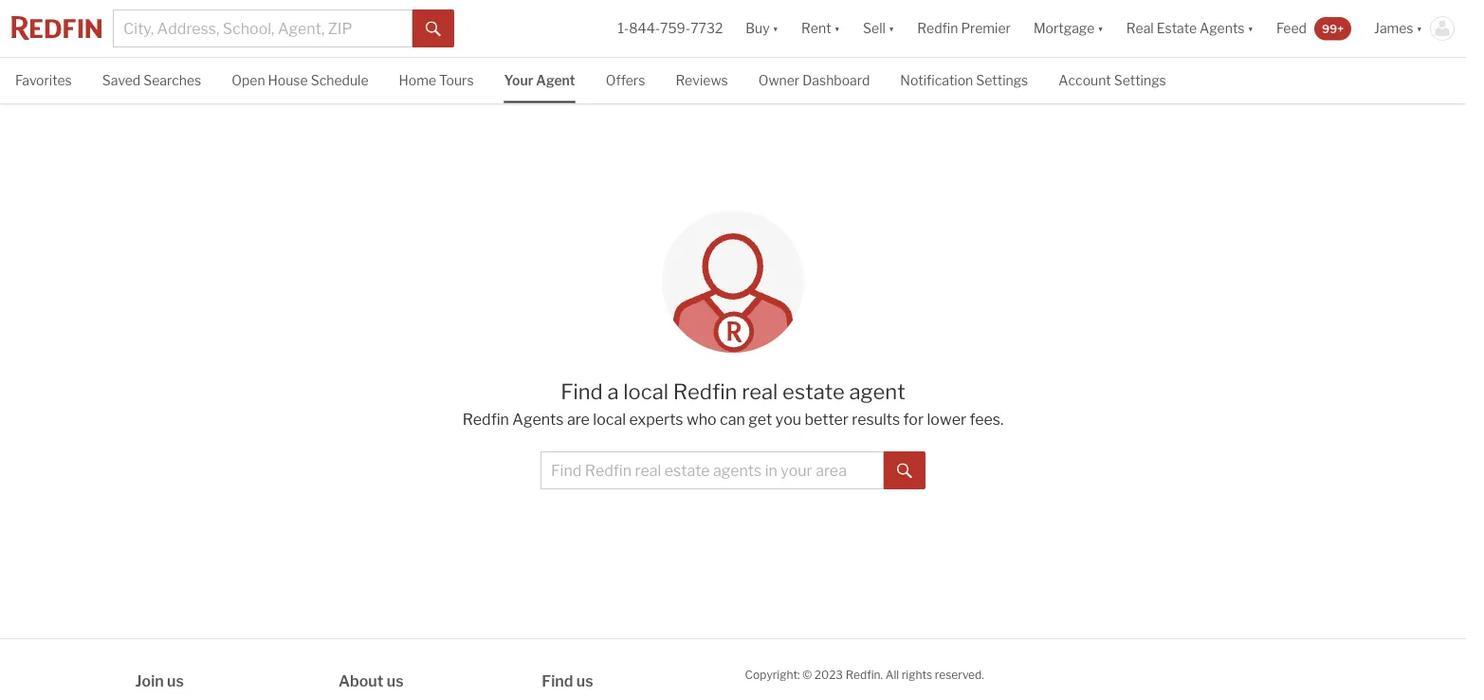 Task type: describe. For each thing, give the bounding box(es) containing it.
fees.
[[970, 410, 1004, 428]]

agents inside dropdown button
[[1200, 20, 1245, 36]]

redfin.
[[846, 668, 883, 682]]

rent ▾ button
[[790, 0, 852, 57]]

dashboard
[[803, 73, 870, 89]]

redfin premier button
[[906, 0, 1023, 57]]

schedule
[[311, 73, 369, 89]]

account settings
[[1059, 73, 1167, 89]]

open
[[232, 73, 265, 89]]

notification settings
[[901, 73, 1029, 89]]

open house schedule
[[232, 73, 369, 89]]

offers
[[606, 73, 646, 89]]

0 vertical spatial submit search image
[[426, 22, 441, 37]]

can
[[720, 410, 746, 428]]

us for about us
[[387, 672, 404, 690]]

Find Redfin real estate agents in your area search field
[[541, 451, 884, 489]]

sell ▾
[[863, 20, 895, 36]]

tours
[[439, 73, 474, 89]]

for
[[904, 410, 924, 428]]

1 horizontal spatial submit search image
[[898, 464, 913, 479]]

find us
[[542, 672, 594, 690]]

feed
[[1277, 20, 1307, 36]]

2023
[[815, 668, 844, 682]]

house
[[268, 73, 308, 89]]

saved searches link
[[102, 58, 201, 101]]

your agent link
[[504, 58, 576, 101]]

reviews link
[[676, 58, 728, 101]]

find for us
[[542, 672, 574, 690]]

settings for account settings
[[1115, 73, 1167, 89]]

notification settings link
[[901, 58, 1029, 101]]

buy ▾
[[746, 20, 779, 36]]

1 vertical spatial local
[[593, 410, 626, 428]]

1 vertical spatial redfin
[[673, 379, 738, 404]]

©
[[803, 668, 812, 682]]

real estate agents ▾
[[1127, 20, 1254, 36]]

buy
[[746, 20, 770, 36]]

your
[[504, 73, 534, 89]]

searches
[[143, 73, 201, 89]]

real
[[1127, 20, 1154, 36]]

find a local redfin real estate agent redfin agents are local experts who can get you better results for lower fees.
[[463, 379, 1004, 428]]

notification
[[901, 73, 974, 89]]

real estate agents ▾ link
[[1127, 0, 1254, 57]]

rent
[[802, 20, 832, 36]]

account
[[1059, 73, 1112, 89]]

mortgage ▾ button
[[1034, 0, 1104, 57]]

saved
[[102, 73, 141, 89]]

james ▾
[[1375, 20, 1423, 36]]

estate
[[783, 379, 845, 404]]

favorites link
[[15, 58, 72, 101]]

join
[[135, 672, 164, 690]]

lower
[[927, 410, 967, 428]]

home tours
[[399, 73, 474, 89]]

City, Address, School, Agent, ZIP search field
[[113, 9, 413, 47]]

buy ▾ button
[[735, 0, 790, 57]]

all
[[886, 668, 900, 682]]

estate
[[1157, 20, 1198, 36]]

1-
[[618, 20, 629, 36]]

▾ for rent ▾
[[835, 20, 841, 36]]

copyright: © 2023 redfin. all rights reserved.
[[745, 668, 985, 682]]

home
[[399, 73, 436, 89]]

find for a
[[561, 379, 603, 404]]

james
[[1375, 20, 1414, 36]]



Task type: vqa. For each thing, say whether or not it's contained in the screenshot.
your agent Link
yes



Task type: locate. For each thing, give the bounding box(es) containing it.
1 ▾ from the left
[[773, 20, 779, 36]]

844-
[[629, 20, 660, 36]]

1-844-759-7732 link
[[618, 20, 723, 36]]

2 settings from the left
[[1115, 73, 1167, 89]]

2 vertical spatial redfin
[[463, 410, 509, 428]]

copyright:
[[745, 668, 800, 682]]

3 us from the left
[[577, 672, 594, 690]]

settings down real on the top right of page
[[1115, 73, 1167, 89]]

your agent
[[504, 73, 576, 89]]

rent ▾
[[802, 20, 841, 36]]

mortgage ▾ button
[[1023, 0, 1116, 57]]

settings for notification settings
[[977, 73, 1029, 89]]

2 us from the left
[[387, 672, 404, 690]]

buy ▾ button
[[746, 0, 779, 57]]

7732
[[691, 20, 723, 36]]

rent ▾ button
[[802, 0, 841, 57]]

▾ for buy ▾
[[773, 20, 779, 36]]

▾ right buy
[[773, 20, 779, 36]]

premier
[[962, 20, 1011, 36]]

find inside find a local redfin real estate agent redfin agents are local experts who can get you better results for lower fees.
[[561, 379, 603, 404]]

▾ for james ▾
[[1417, 20, 1423, 36]]

join us
[[135, 672, 184, 690]]

local down a
[[593, 410, 626, 428]]

0 horizontal spatial settings
[[977, 73, 1029, 89]]

0 vertical spatial redfin
[[918, 20, 959, 36]]

offers link
[[606, 58, 646, 101]]

submit search image down for at the right bottom of page
[[898, 464, 913, 479]]

about
[[339, 672, 384, 690]]

owner dashboard
[[759, 73, 870, 89]]

local
[[624, 379, 669, 404], [593, 410, 626, 428]]

us for join us
[[167, 672, 184, 690]]

▾ right mortgage
[[1098, 20, 1104, 36]]

99+
[[1323, 22, 1345, 35]]

759-
[[660, 20, 691, 36]]

sell ▾ button
[[852, 0, 906, 57]]

saved searches
[[102, 73, 201, 89]]

3 ▾ from the left
[[889, 20, 895, 36]]

agents
[[1200, 20, 1245, 36], [513, 410, 564, 428]]

0 vertical spatial agents
[[1200, 20, 1245, 36]]

experts
[[630, 410, 684, 428]]

1 vertical spatial submit search image
[[898, 464, 913, 479]]

sell
[[863, 20, 886, 36]]

owner
[[759, 73, 800, 89]]

a
[[608, 379, 619, 404]]

reserved.
[[935, 668, 985, 682]]

sell ▾ button
[[863, 0, 895, 57]]

submit search image up home tours link on the left of the page
[[426, 22, 441, 37]]

▾ right james
[[1417, 20, 1423, 36]]

mortgage ▾
[[1034, 20, 1104, 36]]

are
[[567, 410, 590, 428]]

▾ right sell
[[889, 20, 895, 36]]

mortgage
[[1034, 20, 1095, 36]]

settings down premier
[[977, 73, 1029, 89]]

1 horizontal spatial agents
[[1200, 20, 1245, 36]]

0 horizontal spatial redfin
[[463, 410, 509, 428]]

find
[[561, 379, 603, 404], [542, 672, 574, 690]]

us
[[167, 672, 184, 690], [387, 672, 404, 690], [577, 672, 594, 690]]

home tours link
[[399, 58, 474, 101]]

2 horizontal spatial redfin
[[918, 20, 959, 36]]

▾ for sell ▾
[[889, 20, 895, 36]]

settings
[[977, 73, 1029, 89], [1115, 73, 1167, 89]]

6 ▾ from the left
[[1417, 20, 1423, 36]]

0 horizontal spatial agents
[[513, 410, 564, 428]]

redfin left premier
[[918, 20, 959, 36]]

0 horizontal spatial us
[[167, 672, 184, 690]]

0 horizontal spatial submit search image
[[426, 22, 441, 37]]

2 ▾ from the left
[[835, 20, 841, 36]]

1 horizontal spatial us
[[387, 672, 404, 690]]

1-844-759-7732
[[618, 20, 723, 36]]

▾
[[773, 20, 779, 36], [835, 20, 841, 36], [889, 20, 895, 36], [1098, 20, 1104, 36], [1248, 20, 1254, 36], [1417, 20, 1423, 36]]

you
[[776, 410, 802, 428]]

us for find us
[[577, 672, 594, 690]]

better
[[805, 410, 849, 428]]

1 settings from the left
[[977, 73, 1029, 89]]

4 ▾ from the left
[[1098, 20, 1104, 36]]

agents right estate
[[1200, 20, 1245, 36]]

results
[[852, 410, 901, 428]]

account settings link
[[1059, 58, 1167, 101]]

1 vertical spatial find
[[542, 672, 574, 690]]

redfin inside button
[[918, 20, 959, 36]]

reviews
[[676, 73, 728, 89]]

agents inside find a local redfin real estate agent redfin agents are local experts who can get you better results for lower fees.
[[513, 410, 564, 428]]

1 us from the left
[[167, 672, 184, 690]]

who
[[687, 410, 717, 428]]

▾ for mortgage ▾
[[1098, 20, 1104, 36]]

▾ left feed
[[1248, 20, 1254, 36]]

redfin
[[918, 20, 959, 36], [673, 379, 738, 404], [463, 410, 509, 428]]

1 horizontal spatial settings
[[1115, 73, 1167, 89]]

redfin premier
[[918, 20, 1011, 36]]

0 vertical spatial find
[[561, 379, 603, 404]]

1 horizontal spatial redfin
[[673, 379, 738, 404]]

1 vertical spatial agents
[[513, 410, 564, 428]]

agent
[[850, 379, 906, 404]]

redfin left are
[[463, 410, 509, 428]]

owner dashboard link
[[759, 58, 870, 101]]

local up experts
[[624, 379, 669, 404]]

real
[[742, 379, 778, 404]]

▾ right rent
[[835, 20, 841, 36]]

rights
[[902, 668, 933, 682]]

0 vertical spatial local
[[624, 379, 669, 404]]

2 horizontal spatial us
[[577, 672, 594, 690]]

about us
[[339, 672, 404, 690]]

agent
[[536, 73, 576, 89]]

get
[[749, 410, 773, 428]]

open house schedule link
[[232, 58, 369, 101]]

favorites
[[15, 73, 72, 89]]

real estate agents ▾ button
[[1116, 0, 1266, 57]]

agents left are
[[513, 410, 564, 428]]

5 ▾ from the left
[[1248, 20, 1254, 36]]

submit search image
[[426, 22, 441, 37], [898, 464, 913, 479]]

redfin up who
[[673, 379, 738, 404]]



